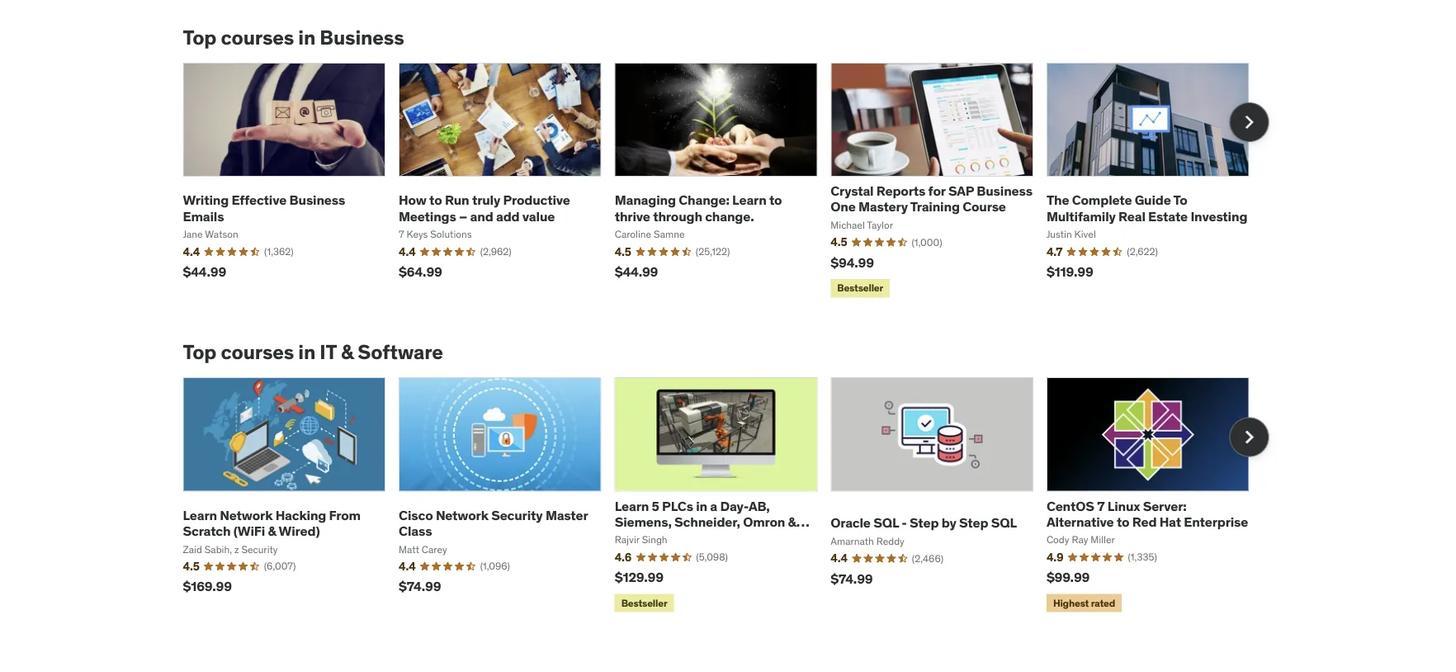 Task type: describe. For each thing, give the bounding box(es) containing it.
ab,
[[749, 497, 770, 514]]

-
[[902, 515, 907, 531]]

crystal reports for sap business one mastery training course link
[[831, 183, 1033, 215]]

mastery
[[859, 198, 908, 215]]

courses for it
[[221, 340, 294, 364]]

through
[[653, 208, 703, 225]]

change:
[[679, 192, 730, 209]]

& inside learn 5 plcs in a day-ab, siemens, schneider, omron & delta
[[788, 513, 797, 530]]

top for top courses in it & software
[[183, 340, 217, 364]]

hacking
[[276, 507, 326, 524]]

master
[[546, 507, 588, 524]]

a
[[710, 497, 718, 514]]

& inside the learn network hacking from scratch (wifi & wired)
[[268, 522, 276, 539]]

delta
[[615, 529, 648, 546]]

top for top courses in business
[[183, 25, 217, 50]]

next image
[[1237, 109, 1263, 135]]

to inside centos 7 linux server: alternative to red hat enterprise
[[1117, 513, 1130, 530]]

oracle sql - step by step sql
[[831, 515, 1017, 531]]

schneider,
[[675, 513, 741, 530]]

server:
[[1143, 497, 1187, 514]]

learn network hacking from scratch (wifi & wired) link
[[183, 507, 361, 539]]

to
[[1174, 192, 1188, 209]]

1 step from the left
[[910, 515, 939, 531]]

courses for business
[[221, 25, 294, 50]]

next image
[[1237, 424, 1263, 450]]

managing change:  learn to thrive through change.
[[615, 192, 782, 225]]

run
[[445, 192, 469, 209]]

scratch
[[183, 522, 231, 539]]

centos 7 linux server: alternative to red hat enterprise link
[[1047, 497, 1249, 530]]

learn for in
[[615, 497, 649, 514]]

linux
[[1108, 497, 1141, 514]]

thrive
[[615, 208, 651, 225]]

multifamily
[[1047, 208, 1116, 225]]

writing effective business emails
[[183, 192, 345, 225]]

cisco network security master class link
[[399, 507, 588, 539]]

how to run truly productive meetings – and add value
[[399, 192, 570, 225]]

alternative
[[1047, 513, 1114, 530]]

how to run truly productive meetings – and add value link
[[399, 192, 570, 225]]

to inside managing change:  learn to thrive through change.
[[770, 192, 782, 209]]

guide
[[1135, 192, 1171, 209]]

5
[[652, 497, 660, 514]]

network for scratch
[[220, 507, 273, 524]]

learn inside managing change:  learn to thrive through change.
[[733, 192, 767, 209]]

hat
[[1160, 513, 1182, 530]]

course
[[963, 198, 1006, 215]]

crystal reports for sap business one mastery training course
[[831, 183, 1033, 215]]

software
[[358, 340, 443, 364]]

plcs
[[662, 497, 694, 514]]

learn for from
[[183, 507, 217, 524]]

centos 7 linux server: alternative to red hat enterprise
[[1047, 497, 1249, 530]]

–
[[459, 208, 468, 225]]

learn 5 plcs in a day-ab, siemens, schneider, omron & delta
[[615, 497, 797, 546]]

productive
[[503, 192, 570, 209]]

carousel element for top courses in business
[[183, 63, 1270, 301]]

to inside how to run truly productive meetings – and add value
[[429, 192, 442, 209]]

and
[[470, 208, 493, 225]]

writing effective business emails link
[[183, 192, 345, 225]]



Task type: locate. For each thing, give the bounding box(es) containing it.
2 horizontal spatial to
[[1117, 513, 1130, 530]]

1 vertical spatial carousel element
[[183, 378, 1270, 616]]

network inside cisco network security master class
[[436, 507, 489, 524]]

1 network from the left
[[220, 507, 273, 524]]

& right omron
[[788, 513, 797, 530]]

day-
[[720, 497, 749, 514]]

add
[[496, 208, 520, 225]]

in
[[298, 25, 316, 50], [298, 340, 316, 364], [696, 497, 708, 514]]

network
[[220, 507, 273, 524], [436, 507, 489, 524]]

(wifi
[[233, 522, 265, 539]]

2 courses from the top
[[221, 340, 294, 364]]

0 horizontal spatial &
[[268, 522, 276, 539]]

omron
[[743, 513, 785, 530]]

7
[[1098, 497, 1105, 514]]

business inside 'writing effective business emails'
[[289, 192, 345, 209]]

network inside the learn network hacking from scratch (wifi & wired)
[[220, 507, 273, 524]]

estate
[[1149, 208, 1188, 225]]

oracle
[[831, 515, 871, 531]]

learn inside learn 5 plcs in a day-ab, siemens, schneider, omron & delta
[[615, 497, 649, 514]]

meetings
[[399, 208, 456, 225]]

truly
[[472, 192, 501, 209]]

class
[[399, 522, 432, 539]]

learn left '5' on the left bottom of the page
[[615, 497, 649, 514]]

oracle sql - step by step sql link
[[831, 515, 1017, 531]]

sql left -
[[874, 515, 899, 531]]

learn left '(wifi'
[[183, 507, 217, 524]]

0 vertical spatial courses
[[221, 25, 294, 50]]

in inside learn 5 plcs in a day-ab, siemens, schneider, omron & delta
[[696, 497, 708, 514]]

business inside crystal reports for sap business one mastery training course
[[977, 183, 1033, 199]]

0 vertical spatial top
[[183, 25, 217, 50]]

2 step from the left
[[960, 515, 989, 531]]

network for class
[[436, 507, 489, 524]]

1 horizontal spatial &
[[341, 340, 354, 364]]

top
[[183, 25, 217, 50], [183, 340, 217, 364]]

1 vertical spatial courses
[[221, 340, 294, 364]]

real
[[1119, 208, 1146, 225]]

in for it
[[298, 340, 316, 364]]

1 vertical spatial in
[[298, 340, 316, 364]]

carousel element
[[183, 63, 1270, 301], [183, 378, 1270, 616]]

& right '(wifi'
[[268, 522, 276, 539]]

to left the run
[[429, 192, 442, 209]]

0 horizontal spatial learn
[[183, 507, 217, 524]]

complete
[[1072, 192, 1132, 209]]

learn right change:
[[733, 192, 767, 209]]

emails
[[183, 208, 224, 225]]

reports
[[877, 183, 926, 199]]

0 vertical spatial carousel element
[[183, 63, 1270, 301]]

in for business
[[298, 25, 316, 50]]

how
[[399, 192, 427, 209]]

investing
[[1191, 208, 1248, 225]]

red
[[1133, 513, 1157, 530]]

managing
[[615, 192, 676, 209]]

1 horizontal spatial to
[[770, 192, 782, 209]]

1 horizontal spatial network
[[436, 507, 489, 524]]

change.
[[705, 208, 754, 225]]

1 top from the top
[[183, 25, 217, 50]]

carousel element containing crystal reports for sap business one mastery training course
[[183, 63, 1270, 301]]

training
[[911, 198, 960, 215]]

top courses in business
[[183, 25, 404, 50]]

it
[[320, 340, 337, 364]]

learn inside the learn network hacking from scratch (wifi & wired)
[[183, 507, 217, 524]]

sap
[[949, 183, 974, 199]]

to left red
[[1117, 513, 1130, 530]]

0 vertical spatial in
[[298, 25, 316, 50]]

learn 5 plcs in a day-ab, siemens, schneider, omron & delta link
[[615, 497, 810, 546]]

centos
[[1047, 497, 1095, 514]]

0 horizontal spatial to
[[429, 192, 442, 209]]

1 horizontal spatial learn
[[615, 497, 649, 514]]

2 horizontal spatial learn
[[733, 192, 767, 209]]

sql right the by
[[991, 515, 1017, 531]]

cisco
[[399, 507, 433, 524]]

2 horizontal spatial &
[[788, 513, 797, 530]]

wired)
[[279, 522, 320, 539]]

for
[[929, 183, 946, 199]]

carousel element containing learn 5 plcs in a day-ab, siemens, schneider, omron & delta
[[183, 378, 1270, 616]]

value
[[523, 208, 555, 225]]

step right the by
[[960, 515, 989, 531]]

from
[[329, 507, 361, 524]]

business
[[320, 25, 404, 50], [977, 183, 1033, 199], [289, 192, 345, 209]]

the complete guide to multifamily real estate investing link
[[1047, 192, 1248, 225]]

step right -
[[910, 515, 939, 531]]

managing change:  learn to thrive through change. link
[[615, 192, 782, 225]]

0 horizontal spatial network
[[220, 507, 273, 524]]

0 horizontal spatial sql
[[874, 515, 899, 531]]

to right change. on the top of the page
[[770, 192, 782, 209]]

security
[[491, 507, 543, 524]]

& right it
[[341, 340, 354, 364]]

2 vertical spatial in
[[696, 497, 708, 514]]

step
[[910, 515, 939, 531], [960, 515, 989, 531]]

the complete guide to multifamily real estate investing
[[1047, 192, 1248, 225]]

2 network from the left
[[436, 507, 489, 524]]

2 sql from the left
[[991, 515, 1017, 531]]

1 courses from the top
[[221, 25, 294, 50]]

1 horizontal spatial step
[[960, 515, 989, 531]]

to
[[429, 192, 442, 209], [770, 192, 782, 209], [1117, 513, 1130, 530]]

by
[[942, 515, 957, 531]]

cisco network security master class
[[399, 507, 588, 539]]

network right cisco at the bottom left of page
[[436, 507, 489, 524]]

0 horizontal spatial step
[[910, 515, 939, 531]]

one
[[831, 198, 856, 215]]

courses
[[221, 25, 294, 50], [221, 340, 294, 364]]

writing
[[183, 192, 229, 209]]

the
[[1047, 192, 1070, 209]]

learn network hacking from scratch (wifi & wired)
[[183, 507, 361, 539]]

1 carousel element from the top
[[183, 63, 1270, 301]]

top courses in it & software
[[183, 340, 443, 364]]

2 top from the top
[[183, 340, 217, 364]]

carousel element for top courses in it & software
[[183, 378, 1270, 616]]

enterprise
[[1184, 513, 1249, 530]]

network left hacking
[[220, 507, 273, 524]]

2 carousel element from the top
[[183, 378, 1270, 616]]

1 sql from the left
[[874, 515, 899, 531]]

learn
[[733, 192, 767, 209], [615, 497, 649, 514], [183, 507, 217, 524]]

sql
[[874, 515, 899, 531], [991, 515, 1017, 531]]

&
[[341, 340, 354, 364], [788, 513, 797, 530], [268, 522, 276, 539]]

1 vertical spatial top
[[183, 340, 217, 364]]

effective
[[232, 192, 287, 209]]

siemens,
[[615, 513, 672, 530]]

1 horizontal spatial sql
[[991, 515, 1017, 531]]

crystal
[[831, 183, 874, 199]]



Task type: vqa. For each thing, say whether or not it's contained in the screenshot.
the top TEACH ON UDEMY link Udemy
no



